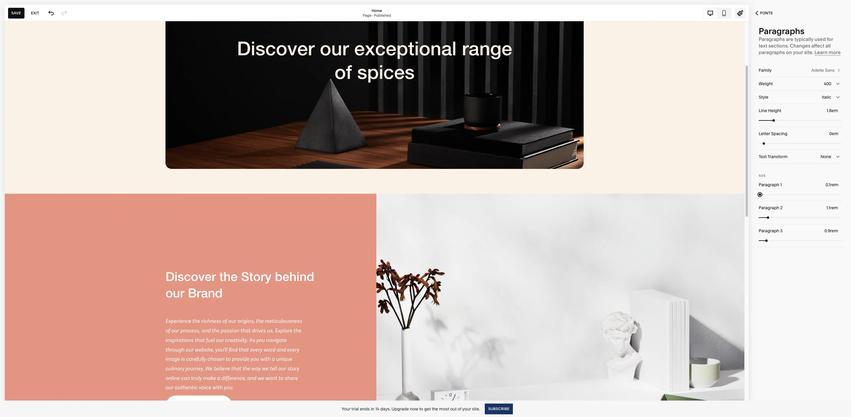 Task type: describe. For each thing, give the bounding box(es) containing it.
to
[[420, 406, 424, 412]]

family
[[759, 68, 772, 73]]

published
[[374, 13, 391, 17]]

Letter Spacing text field
[[830, 130, 840, 137]]

1 vertical spatial your
[[463, 406, 472, 412]]

of
[[458, 406, 462, 412]]

changes
[[791, 43, 811, 49]]

subscribe
[[489, 407, 510, 411]]

paragraph 2
[[759, 205, 783, 211]]

sections.
[[769, 43, 790, 49]]

Paragraph 1 text field
[[826, 181, 840, 188]]

out
[[451, 406, 457, 412]]

most
[[440, 406, 450, 412]]

paragraphs
[[759, 49, 786, 55]]

the
[[432, 406, 439, 412]]

Paragraph 2 range field
[[759, 211, 842, 224]]

page
[[363, 13, 372, 17]]

fonts button
[[750, 7, 780, 20]]

Paragraph 2 text field
[[827, 205, 840, 211]]

1 vertical spatial site.
[[473, 406, 481, 412]]

used
[[815, 36, 827, 42]]

save button
[[8, 8, 24, 18]]

400
[[825, 81, 832, 86]]

are
[[787, 36, 794, 42]]

subscribe button
[[485, 404, 513, 414]]

sans
[[826, 68, 835, 73]]

2
[[781, 205, 783, 211]]

ends
[[360, 406, 370, 412]]

more
[[829, 49, 841, 55]]

on
[[787, 49, 793, 55]]

1
[[781, 182, 783, 187]]

typically
[[795, 36, 814, 42]]

your inside paragraphs are typically used for text sections. changes affect all paragraphs on your site.
[[794, 49, 804, 55]]

your trial ends in 14 days. upgrade now to get the most out of your site.
[[342, 406, 481, 412]]

paragraphs are typically used for text sections. changes affect all paragraphs on your site.
[[759, 36, 834, 55]]

paragraphs for paragraphs
[[759, 26, 805, 36]]

3
[[781, 228, 783, 234]]

Line Height text field
[[827, 107, 840, 114]]

fonts
[[761, 11, 774, 15]]

save
[[11, 11, 21, 15]]

home page · published
[[363, 8, 391, 17]]

transform
[[768, 154, 788, 159]]

paragraphs for paragraphs are typically used for text sections. changes affect all paragraphs on your site.
[[759, 36, 786, 42]]

line height
[[759, 108, 782, 113]]

adelle sans
[[812, 68, 835, 73]]

upgrade
[[392, 406, 409, 412]]

letter spacing
[[759, 131, 788, 136]]



Task type: locate. For each thing, give the bounding box(es) containing it.
0 horizontal spatial site.
[[473, 406, 481, 412]]

text
[[759, 154, 768, 159]]

letter
[[759, 131, 771, 136]]

weight
[[759, 81, 773, 86]]

your right of
[[463, 406, 472, 412]]

14
[[376, 406, 380, 412]]

your
[[794, 49, 804, 55], [463, 406, 472, 412]]

text transform
[[759, 154, 788, 159]]

style
[[759, 94, 769, 100]]

site.
[[805, 49, 814, 55], [473, 406, 481, 412]]

0 vertical spatial site.
[[805, 49, 814, 55]]

paragraph
[[759, 182, 780, 187], [759, 205, 780, 211], [759, 228, 780, 234]]

Paragraph 3 range field
[[759, 234, 842, 247]]

paragraph for paragraph 1
[[759, 182, 780, 187]]

italic
[[823, 94, 832, 100]]

1 horizontal spatial your
[[794, 49, 804, 55]]

line
[[759, 108, 768, 113]]

height
[[769, 108, 782, 113]]

3 paragraph from the top
[[759, 228, 780, 234]]

days.
[[381, 406, 391, 412]]

site. inside paragraphs are typically used for text sections. changes affect all paragraphs on your site.
[[805, 49, 814, 55]]

2 paragraph from the top
[[759, 205, 780, 211]]

paragraphs
[[759, 26, 805, 36], [759, 36, 786, 42]]

paragraph down size
[[759, 182, 780, 187]]

1 horizontal spatial site.
[[805, 49, 814, 55]]

your down changes in the right of the page
[[794, 49, 804, 55]]

size
[[759, 174, 767, 177]]

Paragraph 3 text field
[[825, 228, 840, 234]]

Letter Spacing range field
[[759, 137, 842, 150]]

site. right of
[[473, 406, 481, 412]]

learn more link
[[815, 49, 841, 56]]

paragraph for paragraph 3
[[759, 228, 780, 234]]

0 vertical spatial your
[[794, 49, 804, 55]]

spacing
[[772, 131, 788, 136]]

text
[[759, 43, 768, 49]]

1 paragraphs from the top
[[759, 26, 805, 36]]

learn more
[[815, 49, 841, 55]]

learn
[[815, 49, 828, 55]]

home
[[372, 8, 382, 13]]

exit button
[[28, 8, 43, 18]]

get
[[425, 406, 431, 412]]

2 paragraphs from the top
[[759, 36, 786, 42]]

all
[[826, 43, 831, 49]]

your
[[342, 406, 351, 412]]

paragraph 1
[[759, 182, 783, 187]]

in
[[371, 406, 375, 412]]

Line Height range field
[[759, 114, 842, 127]]

1 vertical spatial paragraph
[[759, 205, 780, 211]]

paragraph left "2"
[[759, 205, 780, 211]]

paragraph for paragraph 2
[[759, 205, 780, 211]]

0 horizontal spatial your
[[463, 406, 472, 412]]

affect
[[812, 43, 825, 49]]

paragraph left 3
[[759, 228, 780, 234]]

exit
[[31, 11, 39, 15]]

·
[[373, 13, 373, 17]]

none
[[821, 154, 832, 159]]

site. down changes in the right of the page
[[805, 49, 814, 55]]

now
[[410, 406, 419, 412]]

paragraph 3
[[759, 228, 783, 234]]

for
[[828, 36, 834, 42]]

1 paragraph from the top
[[759, 182, 780, 187]]

paragraphs inside paragraphs are typically used for text sections. changes affect all paragraphs on your site.
[[759, 36, 786, 42]]

2 vertical spatial paragraph
[[759, 228, 780, 234]]

trial
[[352, 406, 359, 412]]

adelle
[[812, 68, 825, 73]]

0 vertical spatial paragraph
[[759, 182, 780, 187]]

tab list
[[704, 8, 732, 18]]

None field
[[759, 77, 842, 90], [759, 91, 842, 104], [759, 150, 842, 163], [759, 77, 842, 90], [759, 91, 842, 104], [759, 150, 842, 163]]

Paragraph 1 range field
[[759, 188, 842, 201]]



Task type: vqa. For each thing, say whether or not it's contained in the screenshot.
the designers.
no



